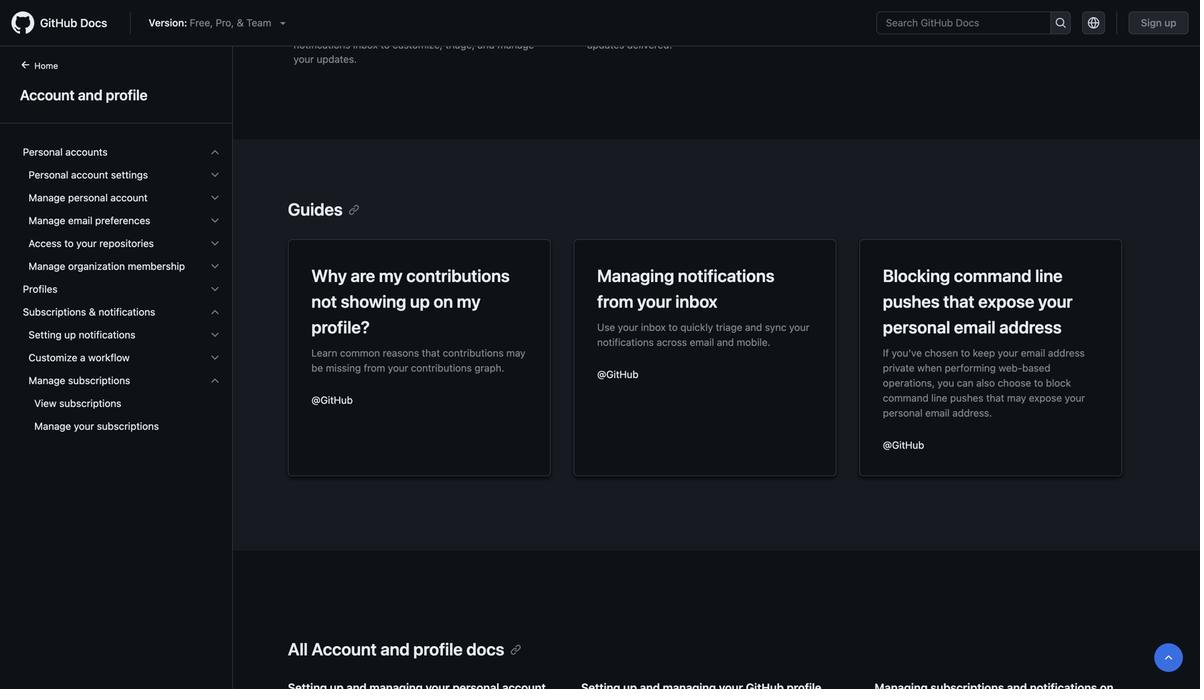Task type: locate. For each thing, give the bounding box(es) containing it.
personal accounts element
[[11, 141, 232, 278], [11, 164, 232, 278]]

0 horizontal spatial command
[[883, 392, 929, 404]]

sc 9kayk9 0 image inside access to your repositories dropdown button
[[209, 238, 221, 249]]

1 horizontal spatial @github
[[598, 369, 639, 381]]

guides link
[[288, 199, 360, 219]]

september
[[881, 3, 935, 15]]

1 horizontal spatial up
[[410, 292, 430, 312]]

and inside choose the type of activity on github that you want to receive notifications for and how you want these updates delivered.
[[698, 25, 715, 36]]

3 sc 9kayk9 0 image from the top
[[209, 238, 221, 249]]

the up the to.
[[461, 10, 476, 22]]

you've up private
[[892, 347, 922, 359]]

personal down personal accounts
[[29, 169, 68, 181]]

sc 9kayk9 0 image for account
[[209, 192, 221, 204]]

you
[[474, 25, 491, 36]]

1 activity from the left
[[479, 10, 512, 22]]

1 horizontal spatial from
[[598, 292, 634, 312]]

1 vertical spatial account
[[312, 640, 377, 660]]

notifications
[[294, 10, 352, 22]]

subscriptions & notifications
[[23, 306, 155, 318]]

subscriptions
[[23, 306, 86, 318]]

1 vertical spatial pushes
[[951, 392, 984, 404]]

your inside learn common reasons that contributions may be missing from your contributions graph.
[[388, 362, 408, 374]]

0 vertical spatial up
[[1165, 17, 1177, 29]]

0 vertical spatial inbox
[[353, 39, 378, 51]]

0 vertical spatial you
[[784, 10, 801, 22]]

your inside managing notifications from your inbox
[[637, 292, 672, 312]]

sign up
[[1142, 17, 1177, 29]]

0 vertical spatial personal
[[68, 192, 108, 204]]

notifications inside use your inbox to quickly triage and sync your notifications across email and mobile.
[[598, 337, 654, 348]]

1 vertical spatial account
[[111, 192, 148, 204]]

0 horizontal spatial from
[[364, 362, 385, 374]]

all
[[288, 640, 308, 660]]

your down block
[[1065, 392, 1086, 404]]

tooltip
[[1155, 644, 1184, 673]]

0 vertical spatial can
[[494, 25, 510, 36]]

@github for managing notifications from your inbox
[[598, 369, 639, 381]]

your inside access to your repositories dropdown button
[[76, 238, 97, 249]]

your right the sync
[[790, 322, 810, 333]]

on
[[515, 10, 527, 22], [714, 10, 726, 22], [434, 292, 453, 312]]

on inside notifications provide updates about the activity on github.com that you've subscribed to. you can use the notifications inbox to customize, triage, and manage your updates.
[[515, 10, 527, 22]]

1 horizontal spatial updates
[[587, 39, 625, 51]]

the right use at the left top of the page
[[532, 25, 547, 36]]

23
[[941, 3, 953, 15]]

account and profile link
[[17, 84, 215, 106]]

activity up you
[[479, 10, 512, 22]]

2 vertical spatial personal
[[883, 407, 923, 419]]

2 horizontal spatial the
[[625, 10, 640, 22]]

choose
[[587, 10, 622, 22]]

1 horizontal spatial inbox
[[641, 322, 666, 333]]

1 vertical spatial want
[[759, 25, 781, 36]]

email up "based"
[[1021, 347, 1046, 359]]

2 subscriptions & notifications element from the top
[[11, 324, 232, 438]]

if you've chosen to keep your email address private when performing web-based operations, you can also choose to block command line pushes that may expose your personal email address.
[[883, 347, 1086, 419]]

triangle down image
[[277, 17, 289, 29]]

team
[[247, 17, 271, 29]]

manage organization membership button
[[17, 255, 227, 278]]

choose the type of activity on github that you want to receive notifications for and how you want these updates delivered.
[[587, 10, 838, 51]]

updates inside choose the type of activity on github that you want to receive notifications for and how you want these updates delivered.
[[587, 39, 625, 51]]

you up these
[[784, 10, 801, 22]]

profile up 'personal accounts' dropdown button
[[106, 86, 148, 103]]

want left these
[[759, 25, 781, 36]]

2 horizontal spatial you
[[938, 377, 955, 389]]

on up use at the left top of the page
[[515, 10, 527, 22]]

0 horizontal spatial account
[[71, 169, 108, 181]]

inbox inside notifications provide updates about the activity on github.com that you've subscribed to. you can use the notifications inbox to customize, triage, and manage your updates.
[[353, 39, 378, 51]]

notifications down use
[[598, 337, 654, 348]]

3 sc 9kayk9 0 image from the top
[[209, 307, 221, 318]]

0 vertical spatial &
[[237, 17, 244, 29]]

sc 9kayk9 0 image for membership
[[209, 261, 221, 272]]

manage inside "dropdown button"
[[29, 261, 65, 272]]

quickly
[[681, 322, 713, 333]]

up inside dropdown button
[[64, 329, 76, 341]]

0 vertical spatial may
[[507, 347, 526, 359]]

Search GitHub Docs search field
[[878, 12, 1051, 34]]

you right how
[[740, 25, 757, 36]]

0 vertical spatial subscriptions
[[68, 375, 130, 387]]

activity up for on the right of page
[[678, 10, 711, 22]]

from down common
[[364, 362, 385, 374]]

your up the web-
[[998, 347, 1019, 359]]

sc 9kayk9 0 image inside manage email preferences dropdown button
[[209, 215, 221, 227]]

can down performing
[[957, 377, 974, 389]]

pushes
[[883, 292, 940, 312], [951, 392, 984, 404]]

subscriptions up manage your subscriptions at the left
[[59, 398, 121, 410]]

1 vertical spatial you've
[[892, 347, 922, 359]]

@github down use
[[598, 369, 639, 381]]

pushes down blocking
[[883, 292, 940, 312]]

line inside blocking command line pushes that expose your personal email address
[[1036, 266, 1063, 286]]

personal for personal accounts
[[23, 146, 63, 158]]

notifications up triage on the right of the page
[[678, 266, 775, 286]]

personal account settings button
[[17, 164, 227, 187]]

email up keep
[[955, 317, 996, 337]]

2 vertical spatial inbox
[[641, 322, 666, 333]]

0 vertical spatial address
[[1000, 317, 1062, 337]]

notifications
[[623, 25, 680, 36], [294, 39, 351, 51], [678, 266, 775, 286], [99, 306, 155, 318], [79, 329, 136, 341], [598, 337, 654, 348]]

that inside 'if you've chosen to keep your email address private when performing web-based operations, you can also choose to block command line pushes that may expose your personal email address.'
[[987, 392, 1005, 404]]

a
[[80, 352, 86, 364]]

account inside dropdown button
[[71, 169, 108, 181]]

up
[[1165, 17, 1177, 29], [410, 292, 430, 312], [64, 329, 76, 341]]

1 horizontal spatial the
[[532, 25, 547, 36]]

graph.
[[475, 362, 505, 374]]

sc 9kayk9 0 image inside manage subscriptions dropdown button
[[209, 375, 221, 387]]

personal inside personal account settings dropdown button
[[29, 169, 68, 181]]

subscriptions & notifications element containing setting up notifications
[[11, 324, 232, 438]]

for
[[683, 25, 696, 36]]

can left use at the left top of the page
[[494, 25, 510, 36]]

None search field
[[877, 11, 1072, 34]]

0 vertical spatial command
[[954, 266, 1032, 286]]

personal left accounts
[[23, 146, 63, 158]]

line inside 'if you've chosen to keep your email address private when performing web-based operations, you can also choose to block command line pushes that may expose your personal email address.'
[[932, 392, 948, 404]]

1 vertical spatial updates
[[587, 39, 625, 51]]

notifications up workflow
[[79, 329, 136, 341]]

2 horizontal spatial @github
[[883, 440, 925, 451]]

0 vertical spatial pushes
[[883, 292, 940, 312]]

notifications down github.com
[[294, 39, 351, 51]]

personal for personal account settings
[[29, 169, 68, 181]]

your left updates.
[[294, 53, 314, 65]]

your down view subscriptions
[[74, 421, 94, 432]]

5 sc 9kayk9 0 image from the top
[[209, 375, 221, 387]]

that inside choose the type of activity on github that you want to receive notifications for and how you want these updates delivered.
[[763, 10, 782, 22]]

inbox inside managing notifications from your inbox
[[676, 292, 718, 312]]

on up how
[[714, 10, 726, 22]]

0 horizontal spatial on
[[434, 292, 453, 312]]

expose down block
[[1029, 392, 1063, 404]]

1 horizontal spatial line
[[1036, 266, 1063, 286]]

command inside 'if you've chosen to keep your email address private when performing web-based operations, you can also choose to block command line pushes that may expose your personal email address.'
[[883, 392, 929, 404]]

0 horizontal spatial &
[[89, 306, 96, 318]]

0 horizontal spatial you
[[740, 25, 757, 36]]

0 vertical spatial updates
[[392, 10, 429, 22]]

can inside notifications provide updates about the activity on github.com that you've subscribed to. you can use the notifications inbox to customize, triage, and manage your updates.
[[494, 25, 510, 36]]

to inside use your inbox to quickly triage and sync your notifications across email and mobile.
[[669, 322, 678, 333]]

on up learn common reasons that contributions may be missing from your contributions graph.
[[434, 292, 453, 312]]

inbox down provide
[[353, 39, 378, 51]]

mobile.
[[737, 337, 771, 348]]

1 horizontal spatial profile
[[414, 640, 463, 660]]

home link
[[14, 59, 81, 74]]

github inside choose the type of activity on github that you want to receive notifications for and how you want these updates delivered.
[[728, 10, 761, 22]]

address
[[1000, 317, 1062, 337], [1049, 347, 1085, 359]]

account right all
[[312, 640, 377, 660]]

line
[[1036, 266, 1063, 286], [932, 392, 948, 404]]

inbox up quickly
[[676, 292, 718, 312]]

missing
[[326, 362, 361, 374]]

1 sc 9kayk9 0 image from the top
[[209, 147, 221, 158]]

you inside 'if you've chosen to keep your email address private when performing web-based operations, you can also choose to block command line pushes that may expose your personal email address.'
[[938, 377, 955, 389]]

sc 9kayk9 0 image inside 'personal accounts' dropdown button
[[209, 147, 221, 158]]

0 horizontal spatial you've
[[372, 25, 402, 36]]

1 vertical spatial my
[[457, 292, 481, 312]]

1 personal accounts element from the top
[[11, 141, 232, 278]]

1 vertical spatial &
[[89, 306, 96, 318]]

0 vertical spatial line
[[1036, 266, 1063, 286]]

account down the settings
[[111, 192, 148, 204]]

1 horizontal spatial github
[[728, 10, 761, 22]]

github
[[728, 10, 761, 22], [40, 16, 77, 30]]

contributions
[[407, 266, 510, 286], [443, 347, 504, 359], [411, 362, 472, 374]]

manage
[[29, 192, 65, 204], [29, 215, 65, 227], [29, 261, 65, 272], [29, 375, 65, 387], [34, 421, 71, 432]]

0 horizontal spatial account
[[20, 86, 75, 103]]

email
[[68, 215, 92, 227], [955, 317, 996, 337], [690, 337, 715, 348], [1021, 347, 1046, 359], [926, 407, 950, 419]]

sc 9kayk9 0 image
[[209, 147, 221, 158], [209, 215, 221, 227], [209, 307, 221, 318], [209, 329, 221, 341], [209, 375, 221, 387]]

0 horizontal spatial line
[[932, 392, 948, 404]]

1 manage subscriptions element from the top
[[11, 370, 232, 438]]

subscriptions inside dropdown button
[[68, 375, 130, 387]]

1 vertical spatial from
[[364, 362, 385, 374]]

1 vertical spatial may
[[1008, 392, 1027, 404]]

sc 9kayk9 0 image inside manage organization membership "dropdown button"
[[209, 261, 221, 272]]

account up manage personal account
[[71, 169, 108, 181]]

profile left "docs"
[[414, 640, 463, 660]]

1 horizontal spatial you've
[[892, 347, 922, 359]]

learn
[[312, 347, 338, 359]]

may inside 'if you've chosen to keep your email address private when performing web-based operations, you can also choose to block command line pushes that may expose your personal email address.'
[[1008, 392, 1027, 404]]

1 horizontal spatial may
[[1008, 392, 1027, 404]]

up for setting up notifications
[[64, 329, 76, 341]]

email down quickly
[[690, 337, 715, 348]]

manage personal account
[[29, 192, 148, 204]]

sc 9kayk9 0 image inside customize a workflow dropdown button
[[209, 352, 221, 364]]

account
[[71, 169, 108, 181], [111, 192, 148, 204]]

you've inside 'if you've chosen to keep your email address private when performing web-based operations, you can also choose to block command line pushes that may expose your personal email address.'
[[892, 347, 922, 359]]

manage subscriptions element
[[11, 370, 232, 438], [11, 392, 232, 438]]

1 horizontal spatial pushes
[[951, 392, 984, 404]]

account and profile element
[[0, 58, 233, 688]]

github docs
[[40, 16, 107, 30]]

1 vertical spatial subscriptions
[[59, 398, 121, 410]]

your inside manage your subscriptions link
[[74, 421, 94, 432]]

subscriptions & notifications element containing subscriptions & notifications
[[11, 301, 232, 438]]

0 horizontal spatial updates
[[392, 10, 429, 22]]

personal down operations,
[[883, 407, 923, 419]]

the left type
[[625, 10, 640, 22]]

2 vertical spatial @github
[[883, 440, 925, 451]]

2 vertical spatial you
[[938, 377, 955, 389]]

&
[[237, 17, 244, 29], [89, 306, 96, 318]]

1 vertical spatial expose
[[1029, 392, 1063, 404]]

account down the 'home' 'link'
[[20, 86, 75, 103]]

0 vertical spatial account
[[71, 169, 108, 181]]

2 horizontal spatial up
[[1165, 17, 1177, 29]]

on inside choose the type of activity on github that you want to receive notifications for and how you want these updates delivered.
[[714, 10, 726, 22]]

1 vertical spatial line
[[932, 392, 948, 404]]

4 sc 9kayk9 0 image from the top
[[209, 261, 221, 272]]

updates.
[[317, 53, 357, 65]]

personal
[[23, 146, 63, 158], [29, 169, 68, 181]]

updates inside notifications provide updates about the activity on github.com that you've subscribed to. you can use the notifications inbox to customize, triage, and manage your updates.
[[392, 10, 429, 22]]

& up setting up notifications
[[89, 306, 96, 318]]

subscriptions & notifications element
[[11, 301, 232, 438], [11, 324, 232, 438]]

activity
[[479, 10, 512, 22], [678, 10, 711, 22]]

4 sc 9kayk9 0 image from the top
[[209, 329, 221, 341]]

you
[[784, 10, 801, 22], [740, 25, 757, 36], [938, 377, 955, 389]]

sc 9kayk9 0 image
[[209, 169, 221, 181], [209, 192, 221, 204], [209, 238, 221, 249], [209, 261, 221, 272], [209, 284, 221, 295], [209, 352, 221, 364]]

1 horizontal spatial on
[[515, 10, 527, 22]]

of
[[666, 10, 675, 22]]

that
[[763, 10, 782, 22], [351, 25, 370, 36], [944, 292, 975, 312], [422, 347, 440, 359], [987, 392, 1005, 404]]

personal
[[68, 192, 108, 204], [883, 317, 951, 337], [883, 407, 923, 419]]

updates down receive
[[587, 39, 625, 51]]

personal inside 'personal accounts' dropdown button
[[23, 146, 63, 158]]

updates up the subscribed
[[392, 10, 429, 22]]

github up how
[[728, 10, 761, 22]]

you've
[[372, 25, 402, 36], [892, 347, 922, 359]]

1 vertical spatial address
[[1049, 347, 1085, 359]]

2 sc 9kayk9 0 image from the top
[[209, 192, 221, 204]]

subscriptions down workflow
[[68, 375, 130, 387]]

my right are
[[379, 266, 403, 286]]

to inside choose the type of activity on github that you want to receive notifications for and how you want these updates delivered.
[[829, 10, 838, 22]]

repositories
[[99, 238, 154, 249]]

0 horizontal spatial pushes
[[883, 292, 940, 312]]

1 horizontal spatial account
[[111, 192, 148, 204]]

2 sc 9kayk9 0 image from the top
[[209, 215, 221, 227]]

all account and profile docs link
[[288, 640, 522, 660]]

notifications down type
[[623, 25, 680, 36]]

your up "based"
[[1039, 292, 1073, 312]]

managing notifications from your inbox
[[598, 266, 775, 312]]

up right showing
[[410, 292, 430, 312]]

& right pro,
[[237, 17, 244, 29]]

blocking command line pushes that expose your personal email address
[[883, 266, 1073, 337]]

email down manage personal account
[[68, 215, 92, 227]]

you've down provide
[[372, 25, 402, 36]]

address inside 'if you've chosen to keep your email address private when performing web-based operations, you can also choose to block command line pushes that may expose your personal email address.'
[[1049, 347, 1085, 359]]

0 vertical spatial @github
[[598, 369, 639, 381]]

performing
[[945, 362, 996, 374]]

sc 9kayk9 0 image inside manage personal account dropdown button
[[209, 192, 221, 204]]

pushes up address.
[[951, 392, 984, 404]]

from inside learn common reasons that contributions may be missing from your contributions graph.
[[364, 362, 385, 374]]

you've inside notifications provide updates about the activity on github.com that you've subscribed to. you can use the notifications inbox to customize, triage, and manage your updates.
[[372, 25, 402, 36]]

personal up chosen
[[883, 317, 951, 337]]

september 23 element
[[881, 3, 953, 15]]

when
[[918, 362, 943, 374]]

1 vertical spatial inbox
[[676, 292, 718, 312]]

1 vertical spatial profile
[[414, 640, 463, 660]]

docs
[[80, 16, 107, 30]]

sc 9kayk9 0 image inside setting up notifications dropdown button
[[209, 329, 221, 341]]

inbox up across
[[641, 322, 666, 333]]

0 vertical spatial from
[[598, 292, 634, 312]]

manage subscriptions button
[[17, 370, 227, 392]]

subscriptions & notifications button
[[17, 301, 227, 324]]

sc 9kayk9 0 image inside profiles dropdown button
[[209, 284, 221, 295]]

1 horizontal spatial want
[[804, 10, 826, 22]]

and inside notifications provide updates about the activity on github.com that you've subscribed to. you can use the notifications inbox to customize, triage, and manage your updates.
[[478, 39, 495, 51]]

2 horizontal spatial inbox
[[676, 292, 718, 312]]

1 vertical spatial can
[[957, 377, 974, 389]]

0 vertical spatial my
[[379, 266, 403, 286]]

my up graph.
[[457, 292, 481, 312]]

2 vertical spatial subscriptions
[[97, 421, 159, 432]]

0 horizontal spatial profile
[[106, 86, 148, 103]]

pushes inside blocking command line pushes that expose your personal email address
[[883, 292, 940, 312]]

notifications down profiles dropdown button
[[99, 306, 155, 318]]

2 vertical spatial up
[[64, 329, 76, 341]]

want
[[804, 10, 826, 22], [759, 25, 781, 36]]

1 vertical spatial @github
[[312, 395, 353, 406]]

@github down operations,
[[883, 440, 925, 451]]

0 vertical spatial contributions
[[407, 266, 510, 286]]

your down "manage email preferences"
[[76, 238, 97, 249]]

0 horizontal spatial may
[[507, 347, 526, 359]]

you down 'when'
[[938, 377, 955, 389]]

1 vertical spatial command
[[883, 392, 929, 404]]

command inside blocking command line pushes that expose your personal email address
[[954, 266, 1032, 286]]

scroll to top image
[[1164, 653, 1175, 664]]

provide
[[355, 10, 389, 22]]

1 vertical spatial personal
[[29, 169, 68, 181]]

address up "based"
[[1000, 317, 1062, 337]]

2 personal accounts element from the top
[[11, 164, 232, 278]]

github left docs
[[40, 16, 77, 30]]

1 horizontal spatial activity
[[678, 10, 711, 22]]

0 vertical spatial you've
[[372, 25, 402, 36]]

operations,
[[883, 377, 935, 389]]

5 sc 9kayk9 0 image from the top
[[209, 284, 221, 295]]

1 vertical spatial up
[[410, 292, 430, 312]]

email inside blocking command line pushes that expose your personal email address
[[955, 317, 996, 337]]

1 vertical spatial personal
[[883, 317, 951, 337]]

0 horizontal spatial activity
[[479, 10, 512, 22]]

account
[[20, 86, 75, 103], [312, 640, 377, 660]]

2 horizontal spatial on
[[714, 10, 726, 22]]

2 activity from the left
[[678, 10, 711, 22]]

address up block
[[1049, 347, 1085, 359]]

0 horizontal spatial up
[[64, 329, 76, 341]]

all account and profile docs
[[288, 640, 505, 660]]

sign up link
[[1129, 11, 1189, 34]]

1 horizontal spatial my
[[457, 292, 481, 312]]

0 horizontal spatial @github
[[312, 395, 353, 406]]

1 subscriptions & notifications element from the top
[[11, 301, 232, 438]]

0 vertical spatial account
[[20, 86, 75, 103]]

0 horizontal spatial want
[[759, 25, 781, 36]]

your down "managing"
[[637, 292, 672, 312]]

up right sign
[[1165, 17, 1177, 29]]

up up customize a workflow
[[64, 329, 76, 341]]

subscriptions down view subscriptions link
[[97, 421, 159, 432]]

0 vertical spatial personal
[[23, 146, 63, 158]]

your down reasons
[[388, 362, 408, 374]]

manage for manage email preferences
[[29, 215, 65, 227]]

sc 9kayk9 0 image inside personal account settings dropdown button
[[209, 169, 221, 181]]

1 horizontal spatial command
[[954, 266, 1032, 286]]

manage subscriptions element containing manage subscriptions
[[11, 370, 232, 438]]

6 sc 9kayk9 0 image from the top
[[209, 352, 221, 364]]

about
[[432, 10, 459, 22]]

0 horizontal spatial inbox
[[353, 39, 378, 51]]

expose up keep
[[979, 292, 1035, 312]]

1 horizontal spatial can
[[957, 377, 974, 389]]

not
[[312, 292, 337, 312]]

manage personal account button
[[17, 187, 227, 209]]

are
[[351, 266, 375, 286]]

common
[[340, 347, 380, 359]]

1 sc 9kayk9 0 image from the top
[[209, 169, 221, 181]]

@github down missing
[[312, 395, 353, 406]]

2 manage subscriptions element from the top
[[11, 392, 232, 438]]

personal down personal account settings on the left top of the page
[[68, 192, 108, 204]]

from up use
[[598, 292, 634, 312]]

want up these
[[804, 10, 826, 22]]

sc 9kayk9 0 image inside subscriptions & notifications dropdown button
[[209, 307, 221, 318]]



Task type: describe. For each thing, give the bounding box(es) containing it.
2 vertical spatial contributions
[[411, 362, 472, 374]]

personal accounts button
[[17, 141, 227, 164]]

customize a workflow
[[29, 352, 130, 364]]

sc 9kayk9 0 image for manage email preferences
[[209, 215, 221, 227]]

use
[[513, 25, 530, 36]]

access
[[29, 238, 62, 249]]

email left address.
[[926, 407, 950, 419]]

profiles button
[[17, 278, 227, 301]]

accounts
[[65, 146, 108, 158]]

receive
[[587, 25, 621, 36]]

type
[[643, 10, 663, 22]]

profiles
[[23, 283, 58, 295]]

sc 9kayk9 0 image for setting up notifications
[[209, 329, 221, 341]]

pushes inside 'if you've chosen to keep your email address private when performing web-based operations, you can also choose to block command line pushes that may expose your personal email address.'
[[951, 392, 984, 404]]

github.com
[[294, 25, 349, 36]]

use your inbox to quickly triage and sync your notifications across email and mobile.
[[598, 322, 810, 348]]

why are my contributions not showing up on my profile?
[[312, 266, 510, 337]]

sc 9kayk9 0 image for your
[[209, 238, 221, 249]]

1 horizontal spatial account
[[312, 640, 377, 660]]

subscriptions for view subscriptions
[[59, 398, 121, 410]]

0 horizontal spatial github
[[40, 16, 77, 30]]

keep
[[973, 347, 996, 359]]

docs
[[467, 640, 505, 660]]

use
[[598, 322, 616, 333]]

your right use
[[618, 322, 639, 333]]

september 23
[[881, 3, 953, 15]]

manage subscriptions
[[29, 375, 130, 387]]

web-
[[999, 362, 1023, 374]]

personal accounts
[[23, 146, 108, 158]]

workflow
[[88, 352, 130, 364]]

can inside 'if you've chosen to keep your email address private when performing web-based operations, you can also choose to block command line pushes that may expose your personal email address.'
[[957, 377, 974, 389]]

september 23 link
[[881, 0, 1140, 28]]

manage
[[498, 39, 534, 51]]

expose inside 'if you've chosen to keep your email address private when performing web-based operations, you can also choose to block command line pushes that may expose your personal email address.'
[[1029, 392, 1063, 404]]

to inside dropdown button
[[64, 238, 74, 249]]

sc 9kayk9 0 image for personal accounts
[[209, 147, 221, 158]]

manage subscriptions element containing view subscriptions
[[11, 392, 232, 438]]

manage for manage your subscriptions
[[34, 421, 71, 432]]

view subscriptions link
[[17, 392, 227, 415]]

0 vertical spatial profile
[[106, 86, 148, 103]]

account inside dropdown button
[[111, 192, 148, 204]]

inbox inside use your inbox to quickly triage and sync your notifications across email and mobile.
[[641, 322, 666, 333]]

notifications inside notifications provide updates about the activity on github.com that you've subscribed to. you can use the notifications inbox to customize, triage, and manage your updates.
[[294, 39, 351, 51]]

across
[[657, 337, 687, 348]]

subscriptions for manage subscriptions
[[68, 375, 130, 387]]

personal inside 'if you've chosen to keep your email address private when performing web-based operations, you can also choose to block command line pushes that may expose your personal email address.'
[[883, 407, 923, 419]]

contributions inside why are my contributions not showing up on my profile?
[[407, 266, 510, 286]]

up for sign up
[[1165, 17, 1177, 29]]

the inside choose the type of activity on github that you want to receive notifications for and how you want these updates delivered.
[[625, 10, 640, 22]]

choose the type of activity on github that you want to receive notifications for and how you want these updates delivered. link
[[587, 0, 846, 64]]

membership
[[128, 261, 185, 272]]

pro,
[[216, 17, 234, 29]]

1 vertical spatial contributions
[[443, 347, 504, 359]]

1 horizontal spatial &
[[237, 17, 244, 29]]

chosen
[[925, 347, 959, 359]]

email inside dropdown button
[[68, 215, 92, 227]]

notifications provide updates about the activity on github.com that you've subscribed to. you can use the notifications inbox to customize, triage, and manage your updates.
[[294, 10, 547, 65]]

sc 9kayk9 0 image for settings
[[209, 169, 221, 181]]

if
[[883, 347, 889, 359]]

access to your repositories button
[[17, 232, 227, 255]]

setting up notifications button
[[17, 324, 227, 347]]

managing
[[598, 266, 675, 286]]

view
[[34, 398, 57, 410]]

customize
[[29, 352, 77, 364]]

activity inside choose the type of activity on github that you want to receive notifications for and how you want these updates delivered.
[[678, 10, 711, 22]]

@github for blocking command line pushes that expose your personal email address
[[883, 440, 925, 451]]

activity inside notifications provide updates about the activity on github.com that you've subscribed to. you can use the notifications inbox to customize, triage, and manage your updates.
[[479, 10, 512, 22]]

version:
[[149, 17, 187, 29]]

search image
[[1055, 17, 1067, 29]]

choose
[[998, 377, 1032, 389]]

to inside notifications provide updates about the activity on github.com that you've subscribed to. you can use the notifications inbox to customize, triage, and manage your updates.
[[381, 39, 390, 51]]

free,
[[190, 17, 213, 29]]

1 horizontal spatial you
[[784, 10, 801, 22]]

personal inside blocking command line pushes that expose your personal email address
[[883, 317, 951, 337]]

customize a workflow button
[[17, 347, 227, 370]]

be
[[312, 362, 323, 374]]

manage for manage personal account
[[29, 192, 65, 204]]

personal inside dropdown button
[[68, 192, 108, 204]]

manage your subscriptions
[[34, 421, 159, 432]]

also
[[977, 377, 996, 389]]

that inside notifications provide updates about the activity on github.com that you've subscribed to. you can use the notifications inbox to customize, triage, and manage your updates.
[[351, 25, 370, 36]]

delivered.
[[627, 39, 673, 51]]

manage for manage organization membership
[[29, 261, 65, 272]]

& inside dropdown button
[[89, 306, 96, 318]]

manage organization membership
[[29, 261, 185, 272]]

blocking
[[883, 266, 951, 286]]

@github for why are my contributions not showing up on my profile?
[[312, 395, 353, 406]]

personal accounts element containing personal account settings
[[11, 164, 232, 278]]

select language: current language is english image
[[1089, 17, 1100, 29]]

learn common reasons that contributions may be missing from your contributions graph.
[[312, 347, 526, 374]]

email inside use your inbox to quickly triage and sync your notifications across email and mobile.
[[690, 337, 715, 348]]

notifications inside choose the type of activity on github that you want to receive notifications for and how you want these updates delivered.
[[623, 25, 680, 36]]

to.
[[459, 25, 471, 36]]

customize,
[[393, 39, 443, 51]]

github docs link
[[11, 11, 119, 34]]

showing
[[341, 292, 407, 312]]

up inside why are my contributions not showing up on my profile?
[[410, 292, 430, 312]]

block
[[1047, 377, 1072, 389]]

address.
[[953, 407, 993, 419]]

personal accounts element containing personal accounts
[[11, 141, 232, 278]]

reasons
[[383, 347, 419, 359]]

sync
[[765, 322, 787, 333]]

preferences
[[95, 215, 150, 227]]

access to your repositories
[[29, 238, 154, 249]]

notifications provide updates about the activity on github.com that you've subscribed to. you can use the notifications inbox to customize, triage, and manage your updates. link
[[294, 0, 553, 78]]

manage email preferences
[[29, 215, 150, 227]]

based
[[1023, 362, 1051, 374]]

guides
[[288, 199, 343, 219]]

why
[[312, 266, 347, 286]]

private
[[883, 362, 915, 374]]

manage your subscriptions link
[[17, 415, 227, 438]]

0 horizontal spatial the
[[461, 10, 476, 22]]

triage,
[[446, 39, 475, 51]]

sc 9kayk9 0 image for subscriptions & notifications
[[209, 307, 221, 318]]

that inside learn common reasons that contributions may be missing from your contributions graph.
[[422, 347, 440, 359]]

1 vertical spatial you
[[740, 25, 757, 36]]

sc 9kayk9 0 image for workflow
[[209, 352, 221, 364]]

sign
[[1142, 17, 1162, 29]]

address inside blocking command line pushes that expose your personal email address
[[1000, 317, 1062, 337]]

on inside why are my contributions not showing up on my profile?
[[434, 292, 453, 312]]

notifications inside managing notifications from your inbox
[[678, 266, 775, 286]]

that inside blocking command line pushes that expose your personal email address
[[944, 292, 975, 312]]

account and profile
[[20, 86, 148, 103]]

triage
[[716, 322, 743, 333]]

your inside notifications provide updates about the activity on github.com that you've subscribed to. you can use the notifications inbox to customize, triage, and manage your updates.
[[294, 53, 314, 65]]

0 vertical spatial want
[[804, 10, 826, 22]]

manage for manage subscriptions
[[29, 375, 65, 387]]

from inside managing notifications from your inbox
[[598, 292, 634, 312]]

your inside blocking command line pushes that expose your personal email address
[[1039, 292, 1073, 312]]

how
[[718, 25, 737, 36]]

expose inside blocking command line pushes that expose your personal email address
[[979, 292, 1035, 312]]

sc 9kayk9 0 image for manage subscriptions
[[209, 375, 221, 387]]

personal account settings
[[29, 169, 148, 181]]

subscribed
[[405, 25, 456, 36]]

may inside learn common reasons that contributions may be missing from your contributions graph.
[[507, 347, 526, 359]]



Task type: vqa. For each thing, say whether or not it's contained in the screenshot.
personal to the bottom
yes



